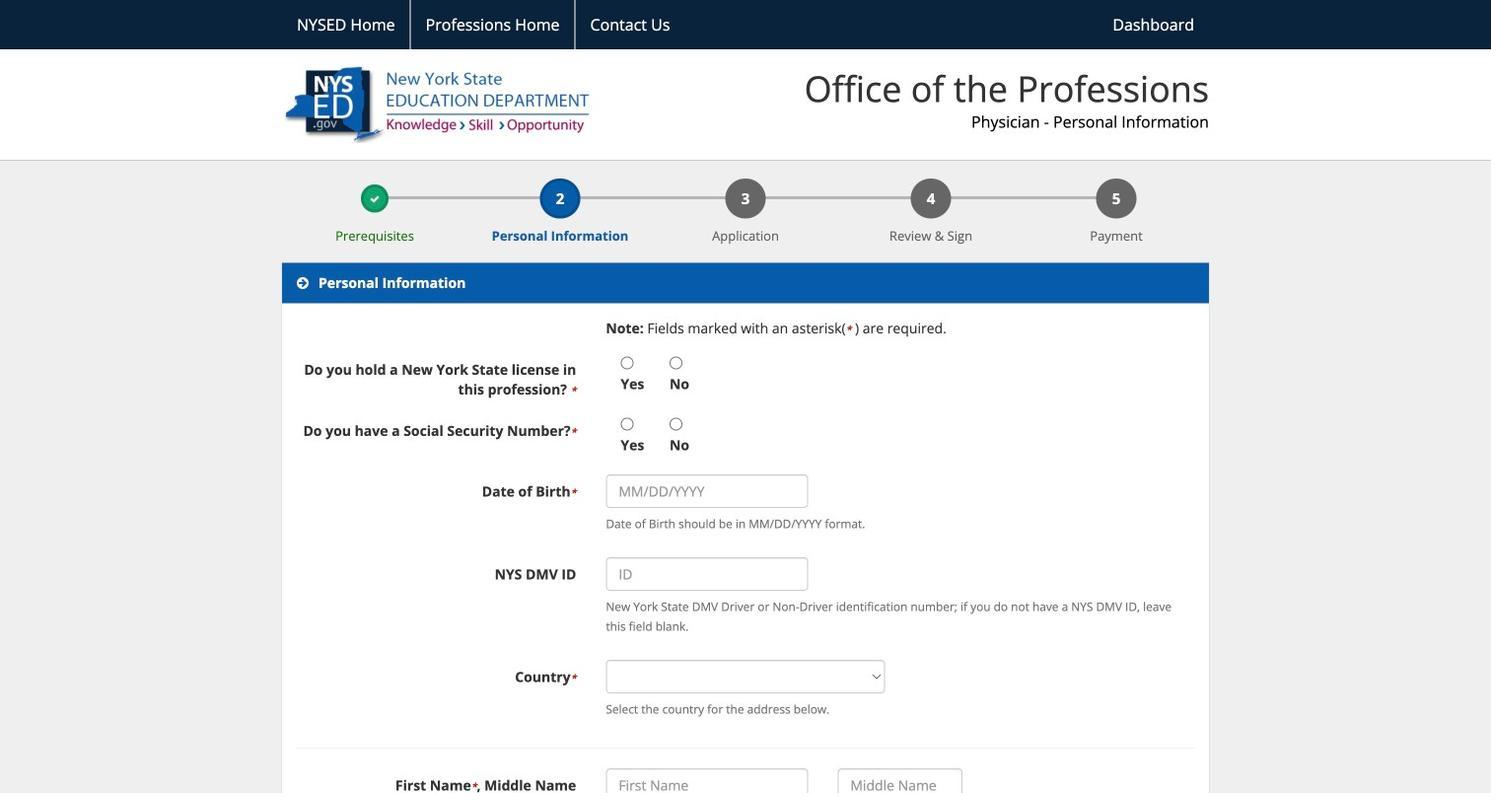 Task type: vqa. For each thing, say whether or not it's contained in the screenshot.
Middle Name Text Field
yes



Task type: locate. For each thing, give the bounding box(es) containing it.
None radio
[[670, 357, 683, 370], [621, 418, 634, 431], [670, 357, 683, 370], [621, 418, 634, 431]]

Middle Name text field
[[838, 769, 963, 793]]

arrow circle right image
[[297, 276, 309, 290]]

None radio
[[621, 357, 634, 370], [670, 418, 683, 431], [621, 357, 634, 370], [670, 418, 683, 431]]

First Name text field
[[606, 769, 808, 793]]



Task type: describe. For each thing, give the bounding box(es) containing it.
MM/DD/YYYY text field
[[606, 475, 808, 508]]

ID text field
[[606, 558, 808, 591]]

check image
[[370, 195, 380, 204]]



